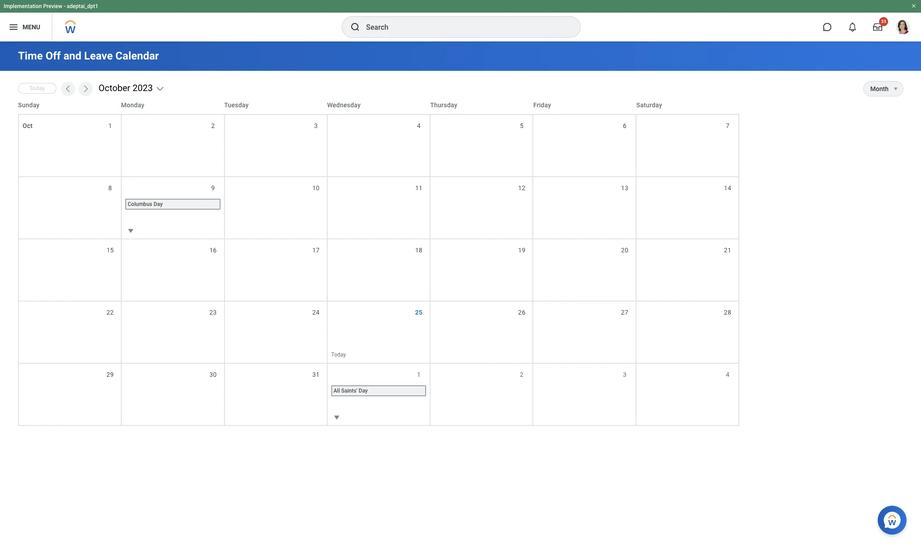 Task type: vqa. For each thing, say whether or not it's contained in the screenshot.


Task type: describe. For each thing, give the bounding box(es) containing it.
friday
[[533, 101, 551, 109]]

adeptai_dpt1
[[67, 3, 98, 9]]

notifications large image
[[848, 23, 857, 32]]

preview
[[43, 3, 62, 9]]

today inside button
[[29, 85, 45, 92]]

all saints' day
[[334, 388, 368, 394]]

menu button
[[0, 13, 52, 41]]

justify image
[[8, 22, 19, 32]]

off
[[46, 50, 61, 62]]

21
[[724, 247, 731, 254]]

22
[[106, 309, 114, 316]]

0 vertical spatial 2
[[211, 122, 215, 129]]

friday column header
[[533, 101, 636, 110]]

26
[[518, 309, 526, 316]]

month
[[871, 85, 889, 92]]

tuesday column header
[[224, 101, 327, 110]]

chevron left image
[[63, 84, 72, 93]]

leave
[[84, 50, 113, 62]]

october 2023
[[99, 83, 153, 93]]

columbus day
[[128, 201, 163, 207]]

13
[[621, 184, 628, 192]]

wednesday column header
[[327, 101, 430, 110]]

8
[[108, 184, 112, 192]]

inbox large image
[[873, 23, 882, 32]]

thursday column header
[[430, 101, 533, 110]]

saints'
[[341, 388, 357, 394]]

close environment banner image
[[911, 3, 917, 9]]

row containing 22
[[18, 301, 740, 363]]

menu
[[23, 23, 40, 30]]

row containing 15
[[18, 239, 740, 301]]

monday column header
[[121, 101, 224, 110]]

and
[[63, 50, 81, 62]]

15
[[106, 247, 114, 254]]

18
[[415, 247, 423, 254]]

1 vertical spatial 3
[[623, 371, 627, 378]]

today inside cell
[[331, 352, 346, 358]]

23
[[209, 309, 217, 316]]

1 inside cell
[[108, 122, 112, 129]]

16
[[209, 247, 217, 254]]

25
[[415, 309, 423, 316]]

9
[[211, 184, 215, 192]]

chevron right image
[[81, 84, 90, 93]]

7
[[726, 122, 730, 129]]

17
[[312, 247, 320, 254]]

28
[[724, 309, 731, 316]]

october
[[99, 83, 130, 93]]

1 vertical spatial 2
[[520, 371, 524, 378]]

sunday, october 1, 2023 cell
[[19, 115, 122, 176]]

14
[[724, 184, 731, 192]]

menu banner
[[0, 0, 921, 41]]

24
[[312, 309, 320, 316]]

6
[[623, 122, 627, 129]]



Task type: locate. For each thing, give the bounding box(es) containing it.
1 horizontal spatial 4
[[726, 371, 730, 378]]

0 vertical spatial 1
[[108, 122, 112, 129]]

wednesday
[[327, 101, 361, 109]]

2 row from the top
[[18, 114, 740, 176]]

oct
[[23, 122, 33, 129]]

today up all
[[331, 352, 346, 358]]

12
[[518, 184, 526, 192]]

0 horizontal spatial 2
[[211, 122, 215, 129]]

1 vertical spatial 4
[[726, 371, 730, 378]]

1 row from the top
[[18, 96, 740, 114]]

20
[[621, 247, 628, 254]]

time off and leave calendar main content
[[0, 41, 921, 434]]

caret down image down all
[[331, 412, 342, 423]]

1 vertical spatial today
[[331, 352, 346, 358]]

11
[[415, 184, 423, 192]]

1 vertical spatial 1
[[417, 371, 421, 378]]

1 horizontal spatial today
[[331, 352, 346, 358]]

3
[[314, 122, 318, 129], [623, 371, 627, 378]]

27
[[621, 309, 628, 316]]

33
[[881, 19, 886, 24]]

0 horizontal spatial day
[[154, 201, 163, 207]]

calendar
[[115, 50, 159, 62]]

0 horizontal spatial 3
[[314, 122, 318, 129]]

30
[[209, 371, 217, 378]]

tuesday
[[224, 101, 249, 109]]

-
[[64, 3, 65, 9]]

table inside the time off and leave calendar main content
[[18, 96, 740, 426]]

1 horizontal spatial 1
[[417, 371, 421, 378]]

0 vertical spatial day
[[154, 201, 163, 207]]

search image
[[350, 22, 361, 32]]

0 vertical spatial 3
[[314, 122, 318, 129]]

3 row from the top
[[18, 176, 740, 239]]

4
[[417, 122, 421, 129], [726, 371, 730, 378]]

sunday column header
[[18, 101, 121, 110]]

caret down image
[[125, 225, 136, 236], [331, 412, 342, 423]]

chevron down image
[[156, 84, 165, 93]]

today up sunday
[[29, 85, 45, 92]]

0 horizontal spatial 1
[[108, 122, 112, 129]]

today button
[[18, 83, 56, 94]]

caret down image down columbus
[[125, 225, 136, 236]]

saturday
[[636, 101, 662, 109]]

1
[[108, 122, 112, 129], [417, 371, 421, 378]]

monday
[[121, 101, 144, 109]]

day right 'saints''
[[359, 388, 368, 394]]

2
[[211, 122, 215, 129], [520, 371, 524, 378]]

1 horizontal spatial 3
[[623, 371, 627, 378]]

6 row from the top
[[18, 363, 740, 425]]

calendar application
[[18, 96, 903, 426]]

saturday column header
[[636, 101, 740, 110]]

time
[[18, 50, 43, 62]]

day
[[154, 201, 163, 207], [359, 388, 368, 394]]

1 horizontal spatial 2
[[520, 371, 524, 378]]

row containing 29
[[18, 363, 740, 425]]

5 row from the top
[[18, 301, 740, 363]]

today
[[29, 85, 45, 92], [331, 352, 346, 358]]

0 vertical spatial 4
[[417, 122, 421, 129]]

33 button
[[868, 17, 888, 37]]

today wednesday, october 25, 2023 cell
[[328, 302, 431, 363]]

table containing sunday
[[18, 96, 740, 426]]

all
[[334, 388, 340, 394]]

1 horizontal spatial caret down image
[[331, 412, 342, 423]]

31
[[312, 371, 320, 378]]

row group inside table
[[18, 114, 740, 425]]

row containing sunday
[[18, 96, 740, 114]]

10
[[312, 184, 320, 192]]

row group containing oct
[[18, 114, 740, 425]]

4 row from the top
[[18, 239, 740, 301]]

caret down image
[[891, 85, 901, 92]]

0 horizontal spatial caret down image
[[125, 225, 136, 236]]

1 vertical spatial caret down image
[[331, 412, 342, 423]]

sunday
[[18, 101, 40, 109]]

0 horizontal spatial 4
[[417, 122, 421, 129]]

row containing oct
[[18, 114, 740, 176]]

5
[[520, 122, 524, 129]]

row group
[[18, 114, 740, 425]]

1 horizontal spatial day
[[359, 388, 368, 394]]

thursday
[[430, 101, 458, 109]]

29
[[106, 371, 114, 378]]

2023
[[133, 83, 153, 93]]

implementation
[[4, 3, 42, 9]]

month button
[[864, 82, 889, 96]]

row containing 8
[[18, 176, 740, 239]]

row
[[18, 96, 740, 114], [18, 114, 740, 176], [18, 176, 740, 239], [18, 239, 740, 301], [18, 301, 740, 363], [18, 363, 740, 425]]

implementation preview -   adeptai_dpt1
[[4, 3, 98, 9]]

0 vertical spatial today
[[29, 85, 45, 92]]

day right columbus
[[154, 201, 163, 207]]

profile logan mcneil image
[[896, 20, 910, 36]]

time off and leave calendar
[[18, 50, 159, 62]]

table
[[18, 96, 740, 426]]

Search Workday  search field
[[366, 17, 562, 37]]

0 vertical spatial caret down image
[[125, 225, 136, 236]]

columbus
[[128, 201, 152, 207]]

0 horizontal spatial today
[[29, 85, 45, 92]]

19
[[518, 247, 526, 254]]

1 vertical spatial day
[[359, 388, 368, 394]]



